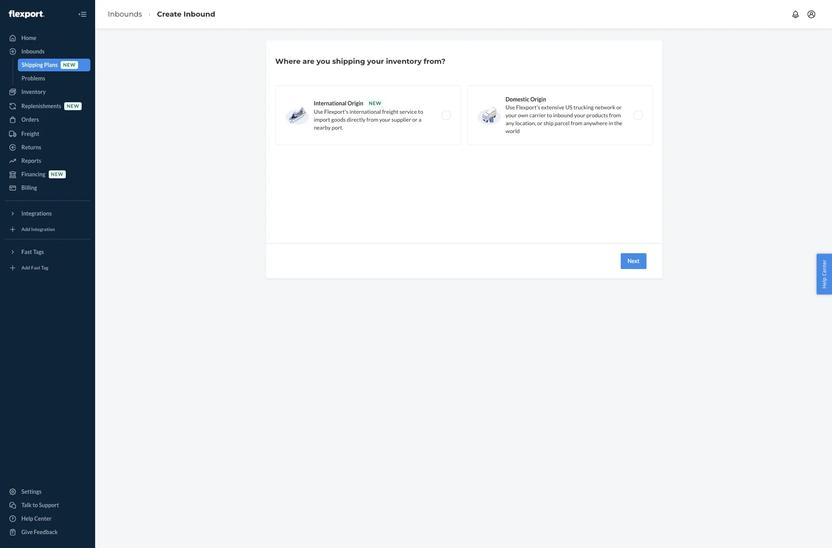 Task type: vqa. For each thing, say whether or not it's contained in the screenshot.
with related to Products - Available SKUs With No Aliases
no



Task type: locate. For each thing, give the bounding box(es) containing it.
center
[[821, 260, 828, 276], [34, 515, 52, 522]]

shipping plans
[[22, 61, 58, 68]]

from down international
[[367, 116, 378, 123]]

products
[[587, 112, 608, 119]]

integrations
[[21, 210, 52, 217]]

add down fast tags
[[21, 265, 30, 271]]

inbounds link inside breadcrumbs navigation
[[108, 10, 142, 18]]

origin for international
[[348, 100, 363, 107]]

nearby
[[314, 124, 331, 131]]

0 horizontal spatial or
[[412, 116, 418, 123]]

freight
[[21, 130, 39, 137]]

help
[[821, 277, 828, 289], [21, 515, 33, 522]]

0 horizontal spatial center
[[34, 515, 52, 522]]

fast left tag
[[31, 265, 40, 271]]

us
[[566, 104, 573, 111]]

next button
[[621, 253, 647, 269]]

billing
[[21, 184, 37, 191]]

any
[[506, 120, 514, 126]]

new for replenishments
[[67, 103, 79, 109]]

to up a
[[418, 108, 423, 115]]

import
[[314, 116, 330, 123]]

origin up flexport's on the top of the page
[[530, 96, 546, 103]]

your down 'freight'
[[379, 116, 391, 123]]

billing link
[[5, 182, 90, 194]]

talk to support button
[[5, 499, 90, 512]]

world
[[506, 128, 520, 134]]

shipping
[[332, 57, 365, 66]]

inventory
[[386, 57, 422, 66]]

your
[[367, 57, 384, 66], [506, 112, 517, 119], [574, 112, 585, 119], [379, 116, 391, 123]]

inventory
[[21, 88, 46, 95]]

tags
[[33, 249, 44, 255]]

extensive
[[541, 104, 565, 111]]

give
[[21, 529, 33, 536]]

add integration link
[[5, 223, 90, 236]]

the
[[614, 120, 622, 126]]

give feedback
[[21, 529, 58, 536]]

1 vertical spatial help
[[21, 515, 33, 522]]

use inside the domestic origin use flexport's extensive us trucking network or your own carrier to inbound your products from any location, or ship parcel from anywhere in the world
[[506, 104, 515, 111]]

create inbound
[[157, 10, 215, 18]]

0 vertical spatial fast
[[21, 249, 32, 255]]

new up international
[[369, 100, 381, 106]]

1 vertical spatial add
[[21, 265, 30, 271]]

network
[[595, 104, 616, 111]]

use down domestic
[[506, 104, 515, 111]]

0 horizontal spatial origin
[[348, 100, 363, 107]]

reports link
[[5, 155, 90, 167]]

0 horizontal spatial use
[[314, 108, 323, 115]]

inbound
[[553, 112, 573, 119]]

1 horizontal spatial origin
[[530, 96, 546, 103]]

ship
[[544, 120, 554, 126]]

0 vertical spatial center
[[821, 260, 828, 276]]

talk
[[21, 502, 32, 509]]

to up ship
[[547, 112, 552, 119]]

own
[[518, 112, 528, 119]]

domestic
[[506, 96, 529, 103]]

fast
[[21, 249, 32, 255], [31, 265, 40, 271]]

add left integration on the left top of page
[[21, 227, 30, 233]]

1 vertical spatial inbounds link
[[5, 45, 90, 58]]

1 horizontal spatial or
[[537, 120, 543, 126]]

new for shipping plans
[[63, 62, 76, 68]]

service
[[400, 108, 417, 115]]

add
[[21, 227, 30, 233], [21, 265, 30, 271]]

fast inside dropdown button
[[21, 249, 32, 255]]

add integration
[[21, 227, 55, 233]]

financing
[[21, 171, 45, 178]]

trucking
[[574, 104, 594, 111]]

inbounds link
[[108, 10, 142, 18], [5, 45, 90, 58]]

0 horizontal spatial inbounds link
[[5, 45, 90, 58]]

add fast tag link
[[5, 262, 90, 274]]

open notifications image
[[791, 10, 801, 19]]

1 horizontal spatial use
[[506, 104, 515, 111]]

new
[[63, 62, 76, 68], [369, 100, 381, 106], [67, 103, 79, 109], [51, 171, 63, 177]]

1 horizontal spatial from
[[571, 120, 583, 126]]

0 horizontal spatial from
[[367, 116, 378, 123]]

1 add from the top
[[21, 227, 30, 233]]

0 vertical spatial inbounds
[[108, 10, 142, 18]]

help center
[[821, 260, 828, 289], [21, 515, 52, 522]]

origin inside the domestic origin use flexport's extensive us trucking network or your own carrier to inbound your products from any location, or ship parcel from anywhere in the world
[[530, 96, 546, 103]]

close navigation image
[[78, 10, 87, 19]]

0 horizontal spatial help center
[[21, 515, 52, 522]]

new down reports link
[[51, 171, 63, 177]]

0 horizontal spatial to
[[33, 502, 38, 509]]

inbounds
[[108, 10, 142, 18], [21, 48, 45, 55]]

use
[[506, 104, 515, 111], [314, 108, 323, 115]]

from?
[[424, 57, 446, 66]]

1 horizontal spatial help center
[[821, 260, 828, 289]]

from right parcel
[[571, 120, 583, 126]]

origin
[[530, 96, 546, 103], [348, 100, 363, 107]]

your inside use flexport's international freight service to import goods directly from your supplier or a nearby port.
[[379, 116, 391, 123]]

create inbound link
[[157, 10, 215, 18]]

from
[[609, 112, 621, 119], [367, 116, 378, 123], [571, 120, 583, 126]]

origin up international
[[348, 100, 363, 107]]

0 vertical spatial inbounds link
[[108, 10, 142, 18]]

0 vertical spatial add
[[21, 227, 30, 233]]

parcel
[[555, 120, 570, 126]]

0 vertical spatial help
[[821, 277, 828, 289]]

to right the talk
[[33, 502, 38, 509]]

1 vertical spatial help center
[[21, 515, 52, 522]]

inbound
[[184, 10, 215, 18]]

1 horizontal spatial center
[[821, 260, 828, 276]]

or
[[617, 104, 622, 111], [412, 116, 418, 123], [537, 120, 543, 126]]

open account menu image
[[807, 10, 816, 19]]

or left a
[[412, 116, 418, 123]]

freight link
[[5, 128, 90, 140]]

2 horizontal spatial from
[[609, 112, 621, 119]]

help center button
[[817, 254, 832, 295]]

or right the network
[[617, 104, 622, 111]]

1 horizontal spatial inbounds
[[108, 10, 142, 18]]

new up 'orders' link
[[67, 103, 79, 109]]

or down carrier
[[537, 120, 543, 126]]

shipping
[[22, 61, 43, 68]]

create
[[157, 10, 182, 18]]

directly
[[347, 116, 366, 123]]

1 vertical spatial inbounds
[[21, 48, 45, 55]]

add fast tag
[[21, 265, 48, 271]]

settings link
[[5, 486, 90, 498]]

2 add from the top
[[21, 265, 30, 271]]

use up import
[[314, 108, 323, 115]]

1 horizontal spatial to
[[418, 108, 423, 115]]

fast left tags
[[21, 249, 32, 255]]

1 horizontal spatial help
[[821, 277, 828, 289]]

1 horizontal spatial inbounds link
[[108, 10, 142, 18]]

new right plans
[[63, 62, 76, 68]]

inventory link
[[5, 86, 90, 98]]

0 vertical spatial help center
[[821, 260, 828, 289]]

where
[[275, 57, 301, 66]]

to
[[418, 108, 423, 115], [547, 112, 552, 119], [33, 502, 38, 509]]

new for financing
[[51, 171, 63, 177]]

from up the
[[609, 112, 621, 119]]

0 horizontal spatial inbounds
[[21, 48, 45, 55]]

2 horizontal spatial to
[[547, 112, 552, 119]]



Task type: describe. For each thing, give the bounding box(es) containing it.
port.
[[332, 124, 343, 131]]

your up any
[[506, 112, 517, 119]]

flexport logo image
[[9, 10, 44, 18]]

where are you shipping your inventory from?
[[275, 57, 446, 66]]

orders link
[[5, 113, 90, 126]]

0 horizontal spatial help
[[21, 515, 33, 522]]

settings
[[21, 489, 42, 495]]

problems
[[22, 75, 45, 82]]

carrier
[[530, 112, 546, 119]]

add for add fast tag
[[21, 265, 30, 271]]

use flexport's international freight service to import goods directly from your supplier or a nearby port.
[[314, 108, 423, 131]]

help center inside help center link
[[21, 515, 52, 522]]

origin for domestic
[[530, 96, 546, 103]]

your right shipping
[[367, 57, 384, 66]]

help center link
[[5, 513, 90, 525]]

or inside use flexport's international freight service to import goods directly from your supplier or a nearby port.
[[412, 116, 418, 123]]

feedback
[[34, 529, 58, 536]]

give feedback button
[[5, 526, 90, 539]]

to inside the domestic origin use flexport's extensive us trucking network or your own carrier to inbound your products from any location, or ship parcel from anywhere in the world
[[547, 112, 552, 119]]

international
[[350, 108, 381, 115]]

your down trucking
[[574, 112, 585, 119]]

home
[[21, 34, 36, 41]]

new for international origin
[[369, 100, 381, 106]]

from inside use flexport's international freight service to import goods directly from your supplier or a nearby port.
[[367, 116, 378, 123]]

flexport's
[[324, 108, 349, 115]]

plans
[[44, 61, 58, 68]]

help inside button
[[821, 277, 828, 289]]

flexport's
[[516, 104, 540, 111]]

add for add integration
[[21, 227, 30, 233]]

location,
[[515, 120, 536, 126]]

to inside button
[[33, 502, 38, 509]]

support
[[39, 502, 59, 509]]

fast tags button
[[5, 246, 90, 259]]

freight
[[382, 108, 399, 115]]

goods
[[331, 116, 346, 123]]

in
[[609, 120, 613, 126]]

1 vertical spatial center
[[34, 515, 52, 522]]

returns link
[[5, 141, 90, 154]]

integration
[[31, 227, 55, 233]]

anywhere
[[584, 120, 608, 126]]

to inside use flexport's international freight service to import goods directly from your supplier or a nearby port.
[[418, 108, 423, 115]]

inbounds inside breadcrumbs navigation
[[108, 10, 142, 18]]

reports
[[21, 157, 41, 164]]

orders
[[21, 116, 39, 123]]

problems link
[[18, 72, 90, 85]]

breadcrumbs navigation
[[102, 3, 222, 26]]

use inside use flexport's international freight service to import goods directly from your supplier or a nearby port.
[[314, 108, 323, 115]]

are
[[303, 57, 315, 66]]

help center inside help center button
[[821, 260, 828, 289]]

next
[[628, 258, 640, 264]]

you
[[317, 57, 330, 66]]

tag
[[41, 265, 48, 271]]

2 horizontal spatial or
[[617, 104, 622, 111]]

fast tags
[[21, 249, 44, 255]]

integrations button
[[5, 207, 90, 220]]

supplier
[[392, 116, 411, 123]]

center inside button
[[821, 260, 828, 276]]

international
[[314, 100, 347, 107]]

a
[[419, 116, 422, 123]]

talk to support
[[21, 502, 59, 509]]

international origin
[[314, 100, 363, 107]]

replenishments
[[21, 103, 61, 109]]

returns
[[21, 144, 41, 151]]

home link
[[5, 32, 90, 44]]

1 vertical spatial fast
[[31, 265, 40, 271]]

domestic origin use flexport's extensive us trucking network or your own carrier to inbound your products from any location, or ship parcel from anywhere in the world
[[506, 96, 622, 134]]



